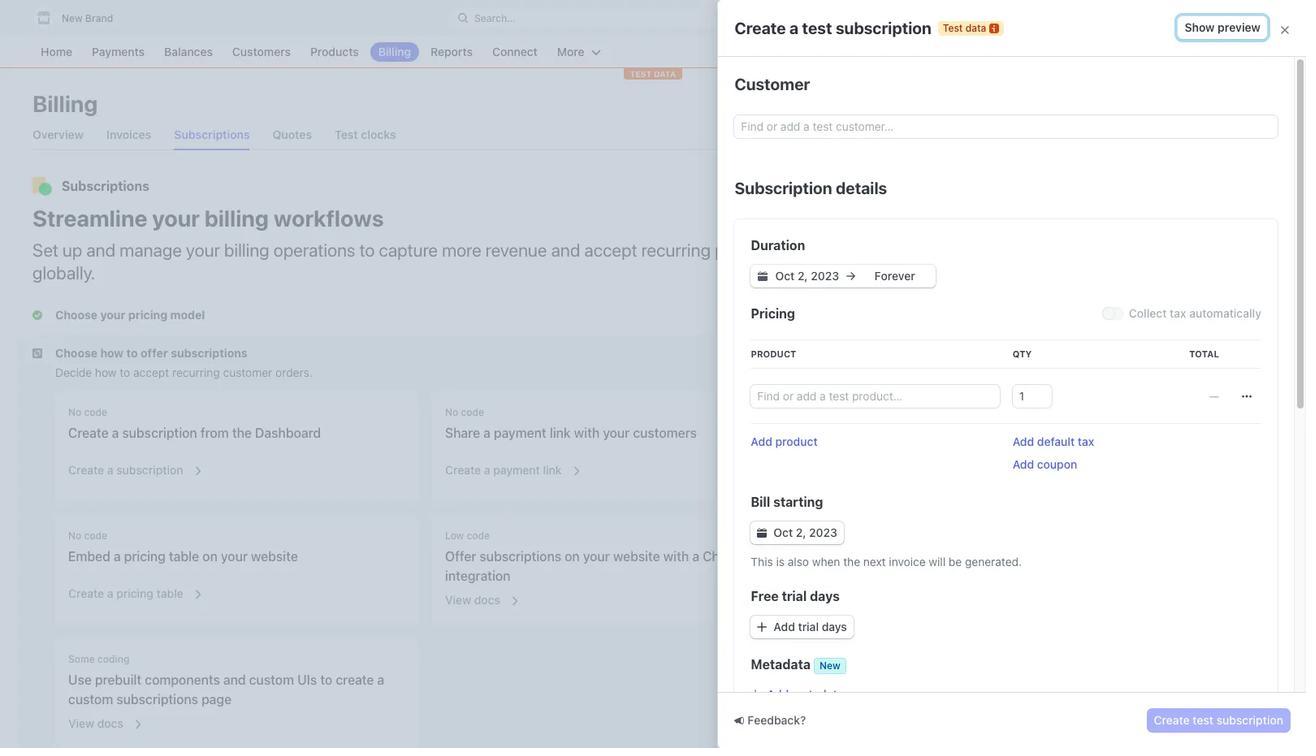 Task type: describe. For each thing, give the bounding box(es) containing it.
0 vertical spatial billing
[[205, 205, 269, 232]]

upgrade to scale link
[[882, 383, 988, 405]]

bill  starting
[[751, 495, 823, 509]]

end date field
[[857, 268, 933, 284]]

with inside no code share a payment link with your customers
[[574, 426, 600, 440]]

uis
[[297, 673, 317, 687]]

view for use prebuilt components and custom uis to create a custom subscriptions page
[[68, 717, 94, 730]]

pricing inside button
[[116, 587, 154, 600]]

subscriptions
[[62, 179, 149, 193]]

test data
[[943, 22, 987, 34]]

start date field
[[770, 268, 845, 284]]

subscription details
[[735, 179, 887, 197]]

how for decide
[[95, 366, 117, 379]]

streamline your billing workflows set up and manage your billing operations to capture more revenue and accept recurring payments globally.
[[32, 205, 791, 284]]

subscriptions inside low code offer subscriptions on your website with a checkout integration
[[480, 549, 562, 564]]

data
[[654, 69, 676, 79]]

1 horizontal spatial more
[[1028, 387, 1055, 401]]

offer inside dropdown button
[[141, 346, 168, 360]]

0 vertical spatial svg image
[[758, 271, 768, 281]]

orders.
[[276, 366, 313, 379]]

test inside button
[[1193, 713, 1214, 727]]

view docs button for prebuilt
[[58, 706, 144, 735]]

up
[[63, 240, 82, 261]]

billing,
[[1050, 342, 1084, 356]]

time
[[1081, 322, 1104, 336]]

svg image
[[758, 622, 767, 632]]

low
[[445, 530, 464, 542]]

customer
[[223, 366, 272, 379]]

create for create test subscription
[[1154, 713, 1190, 727]]

learn
[[995, 387, 1025, 401]]

starter
[[934, 213, 972, 227]]

share
[[445, 426, 480, 440]]

no code share a payment link with your customers
[[445, 406, 697, 440]]

website inside low code offer subscriptions on your website with a checkout integration
[[613, 549, 660, 564]]

add coupon button
[[1013, 457, 1078, 473]]

add metadata
[[767, 687, 844, 701]]

add trial days button
[[751, 616, 854, 639]]

create a subscription button
[[58, 453, 204, 482]]

embed
[[68, 549, 110, 564]]

operations
[[274, 240, 356, 261]]

add metadata button
[[751, 687, 844, 701]]

0 horizontal spatial test
[[802, 18, 832, 37]]

website inside no code embed a pricing table on your website
[[251, 549, 298, 564]]

oct 2, 2023
[[774, 526, 838, 539]]

coupon
[[1037, 457, 1078, 471]]

create
[[336, 673, 374, 687]]

manage inside create subscriptions, offer trials or discounts, and effortlessly manage recurring billing.
[[882, 269, 924, 283]]

1 horizontal spatial the
[[844, 555, 861, 569]]

1 vertical spatial svg image
[[1242, 392, 1252, 401]]

0.8% on recurring payments and one-time invoice payments automate quoting, subscription billing, invoicing, revenue recovery, and revenue recognition.
[[882, 322, 1198, 370]]

payment inside button
[[493, 463, 540, 477]]

checkout
[[703, 549, 761, 564]]

test
[[943, 22, 963, 34]]

add product
[[751, 435, 818, 448]]

create for create subscriptions, offer trials or discounts, and effortlessly manage recurring billing.
[[882, 255, 917, 269]]

a inside no code embed a pricing table on your website
[[114, 549, 121, 564]]

invoicing,
[[1088, 342, 1137, 356]]

create for create a subscription
[[68, 463, 104, 477]]

from
[[201, 426, 229, 440]]

subscriptions inside dropdown button
[[171, 346, 248, 360]]

create a test subscription
[[735, 18, 932, 37]]

no code create a subscription from the dashboard
[[68, 406, 321, 440]]

a inside some coding use prebuilt components and custom uis to create a custom subscriptions page
[[377, 673, 385, 687]]

billing for billing
[[32, 90, 98, 117]]

add coupon
[[1013, 457, 1078, 471]]

recognition.
[[1001, 356, 1063, 370]]

create test subscription button
[[1148, 709, 1290, 732]]

no code embed a pricing table on your website
[[68, 530, 298, 564]]

to inside some coding use prebuilt components and custom uis to create a custom subscriptions page
[[320, 673, 333, 687]]

view for offer subscriptions on your website with a checkout integration
[[445, 593, 471, 607]]

use
[[68, 673, 92, 687]]

a inside low code offer subscriptions on your website with a checkout integration
[[693, 549, 700, 564]]

add default tax
[[1013, 435, 1095, 448]]

new
[[820, 660, 841, 672]]

create test subscription
[[1154, 713, 1284, 727]]

trial for free
[[782, 589, 807, 604]]

create inside no code create a subscription from the dashboard
[[68, 426, 109, 440]]

trials
[[1025, 255, 1051, 269]]

with inside low code offer subscriptions on your website with a checkout integration
[[664, 549, 689, 564]]

collect tax automatically
[[1129, 306, 1262, 320]]

docs for prebuilt
[[97, 717, 123, 730]]

no for share a payment link with your customers
[[445, 406, 458, 418]]

1 horizontal spatial pricing
[[882, 179, 927, 193]]

link inside button
[[543, 463, 562, 477]]

2023
[[809, 526, 838, 539]]

starting
[[774, 495, 823, 509]]

create for create a payment link
[[445, 463, 481, 477]]

and inside create subscriptions, offer trials or discounts, and effortlessly manage recurring billing.
[[1125, 255, 1145, 269]]

on inside '0.8% on recurring payments and one-time invoice payments automate quoting, subscription billing, invoicing, revenue recovery, and revenue recognition.'
[[912, 322, 926, 336]]

recurring inside '0.8% on recurring payments and one-time invoice payments automate quoting, subscription billing, invoicing, revenue recovery, and revenue recognition.'
[[929, 322, 976, 336]]

1 horizontal spatial tax
[[1170, 306, 1187, 320]]

learn more
[[995, 387, 1055, 401]]

product
[[751, 349, 797, 359]]

view docs for use prebuilt components and custom uis to create a custom subscriptions page
[[68, 717, 123, 730]]

be
[[949, 555, 962, 569]]

dashboard
[[255, 426, 321, 440]]

to inside dropdown button
[[126, 346, 138, 360]]

revenue for 0.8% on recurring payments and one-time invoice payments
[[1140, 342, 1182, 356]]

tax inside button
[[1078, 435, 1095, 448]]

1 horizontal spatial revenue
[[956, 356, 998, 370]]

integration
[[445, 569, 511, 583]]

page
[[202, 692, 232, 707]]

subscription inside no code create a subscription from the dashboard
[[122, 426, 197, 440]]

accept inside streamline your billing workflows set up and manage your billing operations to capture more revenue and accept recurring payments globally.
[[584, 240, 637, 261]]

create a payment link
[[445, 463, 562, 477]]

discounts,
[[1068, 255, 1122, 269]]

add for add coupon
[[1013, 457, 1034, 471]]

add for add default tax
[[1013, 435, 1034, 448]]

collect
[[1129, 306, 1167, 320]]

create for create a test subscription
[[735, 18, 786, 37]]

no for embed a pricing table on your website
[[68, 530, 81, 542]]

1 horizontal spatial payments
[[979, 322, 1031, 336]]

generated.
[[965, 555, 1022, 569]]

globally.
[[32, 262, 95, 284]]

add product button
[[751, 434, 818, 450]]

scale
[[952, 387, 982, 401]]

a inside no code share a payment link with your customers
[[484, 426, 491, 440]]

automate
[[882, 342, 933, 356]]

create a pricing table button
[[58, 576, 204, 605]]

0 vertical spatial custom
[[249, 673, 294, 687]]

preview
[[1218, 20, 1261, 34]]

set
[[32, 240, 58, 261]]

days for free trial days
[[810, 589, 840, 604]]

to inside streamline your billing workflows set up and manage your billing operations to capture more revenue and accept recurring payments globally.
[[360, 240, 375, 261]]

duration
[[751, 238, 805, 253]]

is
[[776, 555, 785, 569]]

billing for billing starter
[[899, 213, 931, 227]]

some coding use prebuilt components and custom uis to create a custom subscriptions page
[[68, 653, 385, 707]]

offer inside create subscriptions, offer trials or discounts, and effortlessly manage recurring billing.
[[997, 255, 1022, 269]]

low code offer subscriptions on your website with a checkout integration
[[445, 530, 761, 583]]

create for create a pricing table
[[68, 587, 104, 600]]



Task type: locate. For each thing, give the bounding box(es) containing it.
qty
[[1013, 349, 1032, 359]]

subscriptions up integration
[[480, 549, 562, 564]]

0 horizontal spatial website
[[251, 549, 298, 564]]

or
[[1054, 255, 1065, 269]]

pricing up product
[[751, 306, 795, 321]]

revenue
[[486, 240, 547, 261], [1140, 342, 1182, 356], [956, 356, 998, 370]]

on inside no code embed a pricing table on your website
[[203, 549, 218, 564]]

code inside no code create a subscription from the dashboard
[[84, 406, 107, 418]]

0 vertical spatial offer
[[997, 255, 1022, 269]]

no down decide
[[68, 406, 81, 418]]

1 horizontal spatial billing
[[899, 213, 931, 227]]

0 vertical spatial payment
[[494, 426, 547, 440]]

docs for subscriptions
[[474, 593, 500, 607]]

0 horizontal spatial view docs
[[68, 717, 123, 730]]

how right decide
[[95, 366, 117, 379]]

payment
[[494, 426, 547, 440], [493, 463, 540, 477]]

—
[[1210, 389, 1220, 403]]

1 vertical spatial tax
[[1078, 435, 1095, 448]]

code up embed
[[84, 530, 107, 542]]

1 vertical spatial manage
[[882, 269, 924, 283]]

1 vertical spatial test
[[1193, 713, 1214, 727]]

0 horizontal spatial offer
[[141, 346, 168, 360]]

invoice inside '0.8% on recurring payments and one-time invoice payments automate quoting, subscription billing, invoicing, revenue recovery, and revenue recognition.'
[[1107, 322, 1143, 336]]

0.8%
[[882, 322, 909, 336]]

trial down "free trial days"
[[798, 620, 819, 634]]

1 horizontal spatial view
[[445, 593, 471, 607]]

trial inside add trial days button
[[798, 620, 819, 634]]

1 vertical spatial docs
[[97, 717, 123, 730]]

to up 'decide how to accept recurring customer orders.'
[[126, 346, 138, 360]]

invoice
[[1107, 322, 1143, 336], [889, 555, 926, 569]]

svg image right —
[[1242, 392, 1252, 401]]

tax right default
[[1078, 435, 1095, 448]]

table inside button
[[156, 587, 183, 600]]

0 vertical spatial trial
[[782, 589, 807, 604]]

1 vertical spatial invoice
[[889, 555, 926, 569]]

add for add trial days
[[774, 620, 795, 634]]

1 vertical spatial custom
[[68, 692, 113, 707]]

offer left trials
[[997, 255, 1022, 269]]

svg image left oct
[[758, 528, 767, 538]]

with left the checkout
[[664, 549, 689, 564]]

add up add coupon
[[1013, 435, 1034, 448]]

effortlessly
[[1148, 255, 1206, 269]]

upgrade
[[889, 387, 935, 401]]

view docs button down prebuilt
[[58, 706, 144, 735]]

0 horizontal spatial docs
[[97, 717, 123, 730]]

1 horizontal spatial on
[[565, 549, 580, 564]]

the left next
[[844, 555, 861, 569]]

revenue inside streamline your billing workflows set up and manage your billing operations to capture more revenue and accept recurring payments globally.
[[486, 240, 547, 261]]

1 vertical spatial table
[[156, 587, 183, 600]]

add left product
[[751, 435, 773, 448]]

default
[[1037, 435, 1075, 448]]

1 vertical spatial days
[[822, 620, 847, 634]]

data
[[966, 22, 987, 34]]

payments inside streamline your billing workflows set up and manage your billing operations to capture more revenue and accept recurring payments globally.
[[715, 240, 791, 261]]

code up the share
[[461, 406, 484, 418]]

2,
[[796, 526, 806, 539]]

this is also when the next invoice will be generated.
[[751, 555, 1022, 569]]

how right "choose"
[[100, 346, 124, 360]]

days up add trial days
[[810, 589, 840, 604]]

1 horizontal spatial test
[[1193, 713, 1214, 727]]

link down no code share a payment link with your customers
[[543, 463, 562, 477]]

0 vertical spatial pricing
[[124, 549, 166, 564]]

billing
[[32, 90, 98, 117], [899, 213, 931, 227]]

1 payment from the top
[[494, 426, 547, 440]]

0 horizontal spatial payments
[[715, 240, 791, 261]]

create a subscription
[[68, 463, 183, 477]]

1 vertical spatial with
[[664, 549, 689, 564]]

1 vertical spatial accept
[[133, 366, 169, 379]]

your inside no code share a payment link with your customers
[[603, 426, 630, 440]]

to left scale on the bottom right of the page
[[938, 387, 949, 401]]

1 horizontal spatial invoice
[[1107, 322, 1143, 336]]

recurring inside streamline your billing workflows set up and manage your billing operations to capture more revenue and accept recurring payments globally.
[[642, 240, 711, 261]]

tax right collect
[[1170, 306, 1187, 320]]

days inside button
[[822, 620, 847, 634]]

0 horizontal spatial more
[[442, 240, 482, 261]]

1 horizontal spatial view docs button
[[435, 583, 521, 612]]

free trial days
[[751, 589, 840, 604]]

trial right free
[[782, 589, 807, 604]]

1 horizontal spatial custom
[[249, 673, 294, 687]]

subscriptions up 'decide how to accept recurring customer orders.'
[[171, 346, 248, 360]]

code inside no code embed a pricing table on your website
[[84, 530, 107, 542]]

add for add metadata
[[767, 687, 789, 701]]

custom left uis at the left bottom of the page
[[249, 673, 294, 687]]

0 horizontal spatial view docs button
[[58, 706, 144, 735]]

0 vertical spatial days
[[810, 589, 840, 604]]

days
[[810, 589, 840, 604], [822, 620, 847, 634]]

no up the share
[[445, 406, 458, 418]]

view down integration
[[445, 593, 471, 607]]

recurring
[[642, 240, 711, 261], [927, 269, 975, 283], [929, 322, 976, 336], [172, 366, 220, 379]]

to down choose how to offer subscriptions dropdown button
[[120, 366, 130, 379]]

pricing
[[124, 549, 166, 564], [116, 587, 154, 600]]

pricing up create a pricing table button at the left of page
[[124, 549, 166, 564]]

2 horizontal spatial revenue
[[1140, 342, 1182, 356]]

on inside low code offer subscriptions on your website with a checkout integration
[[565, 549, 580, 564]]

accept
[[584, 240, 637, 261], [133, 366, 169, 379]]

link
[[550, 426, 571, 440], [543, 463, 562, 477]]

1 vertical spatial the
[[844, 555, 861, 569]]

0 vertical spatial manage
[[120, 240, 182, 261]]

0 vertical spatial billing
[[32, 90, 98, 117]]

customers
[[633, 426, 697, 440]]

1 vertical spatial view docs
[[68, 717, 123, 730]]

no
[[68, 406, 81, 418], [445, 406, 458, 418], [68, 530, 81, 542]]

upgrade to scale
[[889, 387, 982, 401]]

docs down prebuilt
[[97, 717, 123, 730]]

0 vertical spatial how
[[100, 346, 124, 360]]

code inside no code share a payment link with your customers
[[461, 406, 484, 418]]

bill
[[751, 495, 770, 509]]

to left capture
[[360, 240, 375, 261]]

1 horizontal spatial accept
[[584, 240, 637, 261]]

no inside no code create a subscription from the dashboard
[[68, 406, 81, 418]]

billing starter
[[899, 213, 972, 227]]

table up create a pricing table button at the left of page
[[169, 549, 199, 564]]

recurring inside create subscriptions, offer trials or discounts, and effortlessly manage recurring billing.
[[927, 269, 975, 283]]

revenue for streamline your billing workflows
[[486, 240, 547, 261]]

product
[[776, 435, 818, 448]]

payment down no code share a payment link with your customers
[[493, 463, 540, 477]]

code for embed
[[84, 530, 107, 542]]

code for offer
[[467, 530, 490, 542]]

no up embed
[[68, 530, 81, 542]]

1 vertical spatial billing
[[899, 213, 931, 227]]

offer
[[997, 255, 1022, 269], [141, 346, 168, 360]]

add left the 'coupon'
[[1013, 457, 1034, 471]]

free
[[751, 589, 779, 604]]

how for choose
[[100, 346, 124, 360]]

metadata
[[792, 687, 844, 701]]

streamline
[[32, 205, 147, 232]]

learn more link
[[995, 386, 1055, 402]]

docs
[[474, 593, 500, 607], [97, 717, 123, 730]]

payments up start date field
[[715, 240, 791, 261]]

0 vertical spatial subscriptions
[[171, 346, 248, 360]]

view docs button for subscriptions
[[435, 583, 521, 612]]

invoice left will
[[889, 555, 926, 569]]

subscriptions down components
[[116, 692, 198, 707]]

link inside no code share a payment link with your customers
[[550, 426, 571, 440]]

workflows
[[274, 205, 384, 232]]

code down decide
[[84, 406, 107, 418]]

trial
[[782, 589, 807, 604], [798, 620, 819, 634]]

payments
[[715, 240, 791, 261], [979, 322, 1031, 336], [1147, 322, 1198, 336]]

more right learn
[[1028, 387, 1055, 401]]

manage up 0.8%
[[882, 269, 924, 283]]

code
[[84, 406, 107, 418], [461, 406, 484, 418], [84, 530, 107, 542], [467, 530, 490, 542]]

2 payment from the top
[[493, 463, 540, 477]]

a inside no code create a subscription from the dashboard
[[112, 426, 119, 440]]

0 vertical spatial docs
[[474, 593, 500, 607]]

docs down integration
[[474, 593, 500, 607]]

create inside create subscriptions, offer trials or discounts, and effortlessly manage recurring billing.
[[882, 255, 917, 269]]

1 vertical spatial view docs button
[[58, 706, 144, 735]]

0 horizontal spatial manage
[[120, 240, 182, 261]]

0 horizontal spatial tax
[[1078, 435, 1095, 448]]

subscription
[[735, 179, 832, 197]]

table inside no code embed a pricing table on your website
[[169, 549, 199, 564]]

1 horizontal spatial manage
[[882, 269, 924, 283]]

2 vertical spatial svg image
[[758, 528, 767, 538]]

0 vertical spatial the
[[232, 426, 252, 440]]

one-
[[1056, 322, 1081, 336]]

Find or add a test customer… text field
[[735, 115, 1278, 138]]

add trial days
[[774, 620, 847, 634]]

invoice up invoicing, at the right top
[[1107, 322, 1143, 336]]

choose
[[55, 346, 98, 360]]

prebuilt
[[95, 673, 142, 687]]

no for create a subscription from the dashboard
[[68, 406, 81, 418]]

manage down streamline
[[120, 240, 182, 261]]

manage inside streamline your billing workflows set up and manage your billing operations to capture more revenue and accept recurring payments globally.
[[120, 240, 182, 261]]

subscriptions
[[171, 346, 248, 360], [480, 549, 562, 564], [116, 692, 198, 707]]

code right low
[[467, 530, 490, 542]]

0 horizontal spatial invoice
[[889, 555, 926, 569]]

a
[[790, 18, 799, 37], [112, 426, 119, 440], [484, 426, 491, 440], [107, 463, 113, 477], [484, 463, 490, 477], [114, 549, 121, 564], [693, 549, 700, 564], [107, 587, 113, 600], [377, 673, 385, 687]]

1 horizontal spatial view docs
[[445, 593, 500, 607]]

payments up qty
[[979, 322, 1031, 336]]

subscription inside '0.8% on recurring payments and one-time invoice payments automate quoting, subscription billing, invoicing, revenue recovery, and revenue recognition.'
[[982, 342, 1047, 356]]

0 horizontal spatial view
[[68, 717, 94, 730]]

2 horizontal spatial on
[[912, 322, 926, 336]]

the right "from"
[[232, 426, 252, 440]]

payments down collect tax automatically
[[1147, 322, 1198, 336]]

1 vertical spatial how
[[95, 366, 117, 379]]

0 vertical spatial invoice
[[1107, 322, 1143, 336]]

the
[[232, 426, 252, 440], [844, 555, 861, 569]]

your inside no code embed a pricing table on your website
[[221, 549, 248, 564]]

payment up create a payment link button
[[494, 426, 547, 440]]

your inside low code offer subscriptions on your website with a checkout integration
[[583, 549, 610, 564]]

how inside dropdown button
[[100, 346, 124, 360]]

svg image inside the oct 2, 2023 button
[[758, 528, 767, 538]]

pricing inside no code embed a pricing table on your website
[[124, 549, 166, 564]]

payment inside no code share a payment link with your customers
[[494, 426, 547, 440]]

more inside streamline your billing workflows set up and manage your billing operations to capture more revenue and accept recurring payments globally.
[[442, 240, 482, 261]]

tax
[[1170, 306, 1187, 320], [1078, 435, 1095, 448]]

no inside no code embed a pricing table on your website
[[68, 530, 81, 542]]

0 horizontal spatial custom
[[68, 692, 113, 707]]

0 vertical spatial view
[[445, 593, 471, 607]]

1 horizontal spatial with
[[664, 549, 689, 564]]

view docs down use at the bottom left
[[68, 717, 123, 730]]

add default tax button
[[1013, 434, 1095, 450]]

0 horizontal spatial revenue
[[486, 240, 547, 261]]

automatically
[[1190, 306, 1262, 320]]

more right capture
[[442, 240, 482, 261]]

feedback?
[[748, 713, 806, 727]]

0 vertical spatial link
[[550, 426, 571, 440]]

decide
[[55, 366, 92, 379]]

table
[[169, 549, 199, 564], [156, 587, 183, 600]]

0 horizontal spatial billing
[[32, 90, 98, 117]]

svg image down duration
[[758, 271, 768, 281]]

1 horizontal spatial website
[[613, 549, 660, 564]]

subscriptions inside some coding use prebuilt components and custom uis to create a custom subscriptions page
[[116, 692, 198, 707]]

1 vertical spatial pricing
[[751, 306, 795, 321]]

2 website from the left
[[613, 549, 660, 564]]

1 vertical spatial billing
[[224, 240, 269, 261]]

the inside no code create a subscription from the dashboard
[[232, 426, 252, 440]]

0 vertical spatial with
[[574, 426, 600, 440]]

0 vertical spatial view docs button
[[435, 583, 521, 612]]

show
[[1185, 20, 1215, 34]]

0 horizontal spatial accept
[[133, 366, 169, 379]]

decide how to accept recurring customer orders.
[[55, 366, 313, 379]]

add for add product
[[751, 435, 773, 448]]

0 vertical spatial accept
[[584, 240, 637, 261]]

1 horizontal spatial offer
[[997, 255, 1022, 269]]

1 vertical spatial pricing
[[116, 587, 154, 600]]

create subscriptions, offer trials or discounts, and effortlessly manage recurring billing.
[[882, 255, 1206, 283]]

0 vertical spatial more
[[442, 240, 482, 261]]

no inside no code share a payment link with your customers
[[445, 406, 458, 418]]

pricing down no code embed a pricing table on your website at the left bottom of page
[[116, 587, 154, 600]]

choose how to offer subscriptions button
[[32, 345, 251, 362]]

pricing up billing starter
[[882, 179, 927, 193]]

this
[[751, 555, 773, 569]]

add up feedback?
[[767, 687, 789, 701]]

1 horizontal spatial docs
[[474, 593, 500, 607]]

0 horizontal spatial on
[[203, 549, 218, 564]]

offer up 'decide how to accept recurring customer orders.'
[[141, 346, 168, 360]]

1 vertical spatial trial
[[798, 620, 819, 634]]

1 vertical spatial view
[[68, 717, 94, 730]]

components
[[145, 673, 220, 687]]

total
[[1190, 349, 1220, 359]]

offer
[[445, 549, 476, 564]]

on
[[912, 322, 926, 336], [203, 549, 218, 564], [565, 549, 580, 564]]

test
[[630, 69, 652, 79]]

view docs for offer subscriptions on your website with a checkout integration
[[445, 593, 500, 607]]

create
[[735, 18, 786, 37], [882, 255, 917, 269], [68, 426, 109, 440], [68, 463, 104, 477], [445, 463, 481, 477], [68, 587, 104, 600], [1154, 713, 1190, 727]]

1 website from the left
[[251, 549, 298, 564]]

days up new
[[822, 620, 847, 634]]

0 horizontal spatial with
[[574, 426, 600, 440]]

0 vertical spatial view docs
[[445, 593, 500, 607]]

2 horizontal spatial payments
[[1147, 322, 1198, 336]]

0 vertical spatial test
[[802, 18, 832, 37]]

show preview
[[1185, 20, 1261, 34]]

0 horizontal spatial pricing
[[751, 306, 795, 321]]

with left customers
[[574, 426, 600, 440]]

billing.
[[978, 269, 1012, 283]]

code for create
[[84, 406, 107, 418]]

svg image
[[758, 271, 768, 281], [1242, 392, 1252, 401], [758, 528, 767, 538]]

view down use at the bottom left
[[68, 717, 94, 730]]

1 vertical spatial offer
[[141, 346, 168, 360]]

pricing
[[882, 179, 927, 193], [751, 306, 795, 321]]

test data
[[630, 69, 676, 79]]

0 vertical spatial tax
[[1170, 306, 1187, 320]]

view docs down integration
[[445, 593, 500, 607]]

0 vertical spatial pricing
[[882, 179, 927, 193]]

add right svg image
[[774, 620, 795, 634]]

0 horizontal spatial the
[[232, 426, 252, 440]]

1 vertical spatial payment
[[493, 463, 540, 477]]

0 vertical spatial table
[[169, 549, 199, 564]]

table down no code embed a pricing table on your website at the left bottom of page
[[156, 587, 183, 600]]

link up create a payment link button
[[550, 426, 571, 440]]

1 vertical spatial link
[[543, 463, 562, 477]]

to right uis at the left bottom of the page
[[320, 673, 333, 687]]

1 vertical spatial more
[[1028, 387, 1055, 401]]

view docs button down offer
[[435, 583, 521, 612]]

2 vertical spatial subscriptions
[[116, 692, 198, 707]]

and
[[86, 240, 116, 261], [551, 240, 580, 261], [1125, 255, 1145, 269], [1034, 322, 1053, 336], [933, 356, 953, 370], [223, 673, 246, 687]]

code for share
[[461, 406, 484, 418]]

code inside low code offer subscriptions on your website with a checkout integration
[[467, 530, 490, 542]]

subscriptions,
[[920, 255, 994, 269]]

create a payment link button
[[435, 453, 582, 482]]

and inside some coding use prebuilt components and custom uis to create a custom subscriptions page
[[223, 673, 246, 687]]

create a pricing table
[[68, 587, 183, 600]]

metadata
[[751, 657, 811, 672]]

trial for add
[[798, 620, 819, 634]]

coding
[[97, 653, 130, 665]]

feedback? button
[[735, 713, 806, 729]]

days for add trial days
[[822, 620, 847, 634]]

custom down use at the bottom left
[[68, 692, 113, 707]]

1 vertical spatial subscriptions
[[480, 549, 562, 564]]



Task type: vqa. For each thing, say whether or not it's contained in the screenshot.
the rightmost "Reports"
no



